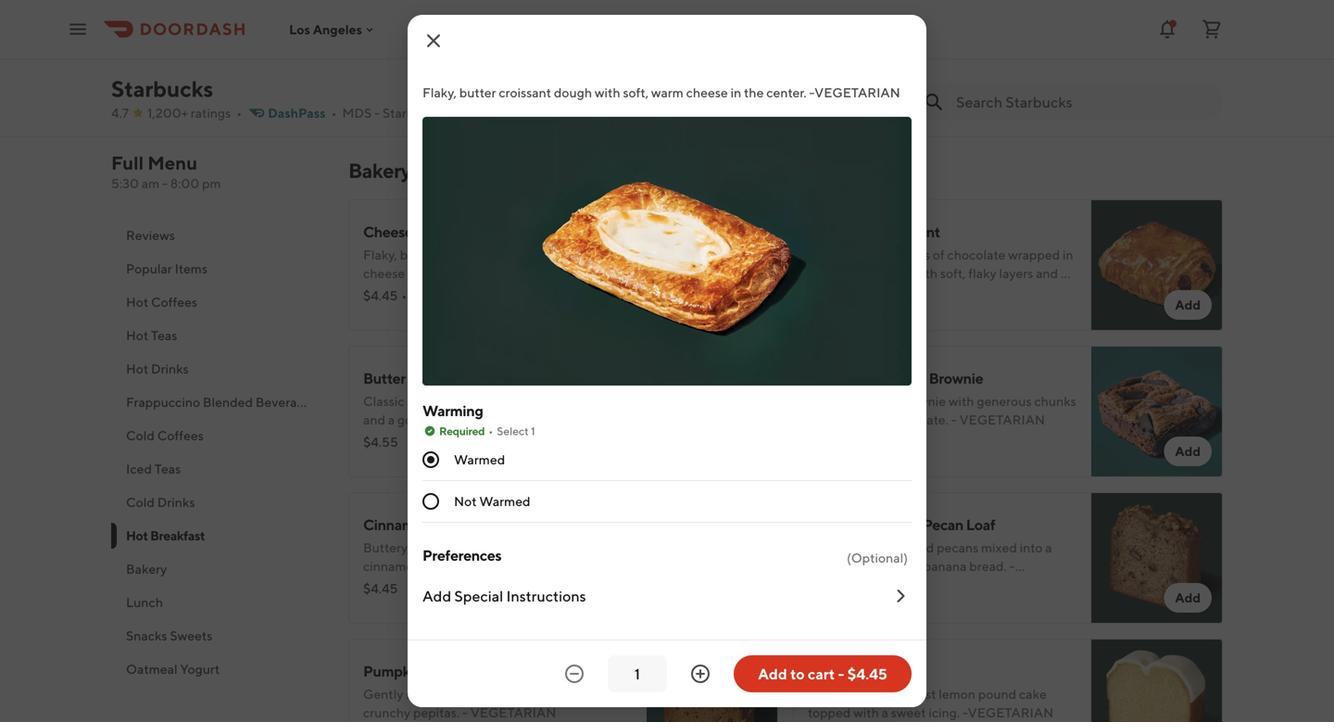 Task type: locate. For each thing, give the bounding box(es) containing it.
1 horizontal spatial to
[[791, 665, 805, 683]]

1 vertical spatial warm
[[592, 247, 625, 262]]

cheese danish image
[[647, 199, 779, 331]]

86% up freshness
[[441, 51, 467, 67]]

iced inside button
[[126, 461, 152, 476]]

1 vertical spatial &
[[911, 516, 921, 533]]

crust. down pieces
[[895, 284, 927, 299]]

cinnamon coffee cake buttery, moist, coffee cake swirled with a cinnamon-sugar blend and finished with a crunchy streusel topping.  -vegetarian
[[363, 516, 608, 592]]

the inside avocado spread avocadoes mixed with lime, sea salt, garlic and a touch of spice—specially packaged to maintain freshness without the use of heat, additives or preservatives.
[[524, 73, 544, 88]]

croissant inside cheese danish flaky, butter croissant dough with soft, warm cheese in the center.   -vegetarian
[[440, 247, 492, 262]]

1 horizontal spatial moist,
[[808, 558, 844, 574]]

walnuts
[[864, 540, 910, 555]]

flaky, inside cheese danish flaky, butter croissant dough with soft, warm cheese in the center.   -vegetarian
[[363, 247, 398, 262]]

to left the cart
[[791, 665, 805, 683]]

0 vertical spatial to
[[602, 54, 615, 70]]

bread
[[502, 686, 536, 702]]

0 horizontal spatial loaf
[[482, 662, 512, 680]]

teas for iced teas
[[155, 461, 181, 476]]

crunchy down cinnamon-
[[363, 577, 411, 592]]

hot up "hot drinks"
[[126, 328, 148, 343]]

cold drinks
[[126, 494, 195, 510]]

teas
[[151, 328, 177, 343], [155, 461, 181, 476]]

- inside full menu 5:30 am - 8:00 pm
[[162, 176, 168, 191]]

frappuccino blended beverages
[[126, 394, 317, 410]]

brownie
[[898, 393, 946, 409]]

topped
[[539, 686, 582, 702], [808, 705, 851, 720]]

0 vertical spatial brown
[[855, 284, 892, 299]]

croissant up '100%'
[[857, 266, 910, 281]]

86% (15) down cheese danish flaky, butter croissant dough with soft, warm cheese in the center.   -vegetarian
[[428, 288, 478, 303]]

• left 1.5 at the top left of the page
[[449, 105, 454, 120]]

lime,
[[498, 36, 526, 51]]

0 vertical spatial center.
[[767, 85, 807, 100]]

spice—specially
[[449, 54, 540, 70]]

1 horizontal spatial bakery
[[349, 158, 411, 183]]

0 vertical spatial cold
[[126, 428, 155, 443]]

butter right classic
[[407, 393, 444, 409]]

0 horizontal spatial crust.
[[484, 412, 517, 427]]

flaky, butter croissant dough with soft, warm cheese in the center.   -vegetarian
[[423, 85, 901, 100]]

of down the rich
[[808, 412, 820, 427]]

1 vertical spatial chocolate
[[859, 369, 927, 387]]

hot for hot breakfast
[[126, 528, 148, 543]]

1 horizontal spatial brown
[[855, 284, 892, 299]]

0 horizontal spatial the
[[421, 266, 441, 281]]

1 vertical spatial generous
[[977, 393, 1032, 409]]

0 vertical spatial dough
[[554, 85, 592, 100]]

add for avocado spread
[[731, 86, 756, 101]]

0 horizontal spatial generous
[[835, 247, 890, 262]]

layers inside butter croissant classic butter croissant with soft, flaky layers and a golden-brown crust.  -vegetarian $4.55
[[589, 393, 623, 409]]

loaf up moist
[[888, 662, 917, 680]]

breakfast
[[150, 528, 205, 543]]

croissant inside butter croissant classic butter croissant with soft, flaky layers and a golden-brown crust.  -vegetarian $4.55
[[408, 369, 470, 387]]

1 crunchy from the top
[[363, 577, 411, 592]]

add button for chocolate croissant
[[1165, 290, 1212, 320]]

dough
[[554, 85, 592, 100], [495, 247, 533, 262]]

Warmed radio
[[423, 451, 439, 468]]

generous left chunks
[[977, 393, 1032, 409]]

86% (15) up freshness
[[441, 51, 491, 67]]

to
[[602, 54, 615, 70], [791, 665, 805, 683]]

crust. inside butter croissant classic butter croissant with soft, flaky layers and a golden-brown crust.  -vegetarian $4.55
[[484, 412, 517, 427]]

starbucks down maintain
[[383, 105, 441, 120]]

1 vertical spatial teas
[[155, 461, 181, 476]]

$4.45 for $4.45
[[363, 581, 398, 596]]

iced for lemon
[[808, 662, 837, 680]]

0 horizontal spatial topped
[[539, 686, 582, 702]]

crust. left 1
[[484, 412, 517, 427]]

add special instructions button
[[423, 571, 912, 621]]

1 horizontal spatial layers
[[1000, 266, 1034, 281]]

moist, inside banana walnut & pecan loaf bananas, walnuts and pecans mixed into a moist, nutty, classic banana bread. - vegetarian
[[808, 558, 844, 574]]

coffees down popular items
[[151, 294, 197, 310]]

coffees inside cold coffees button
[[157, 428, 204, 443]]

bites
[[955, 12, 988, 29]]

to inside avocado spread avocadoes mixed with lime, sea salt, garlic and a touch of spice—specially packaged to maintain freshness without the use of heat, additives or preservatives.
[[602, 54, 615, 70]]

butter
[[363, 369, 406, 387]]

1 vertical spatial layers
[[589, 393, 623, 409]]

0 horizontal spatial dough
[[495, 247, 533, 262]]

1 vertical spatial flaky,
[[363, 247, 398, 262]]

yogurt
[[180, 661, 220, 677]]

golden- inside butter croissant classic butter croissant with soft, flaky layers and a golden-brown crust.  -vegetarian $4.55
[[398, 412, 444, 427]]

gently
[[363, 686, 404, 702]]

1 horizontal spatial &
[[840, 12, 849, 29]]

2 horizontal spatial in
[[1063, 247, 1074, 262]]

layers inside chocolate croissant two generous pieces of chocolate wrapped in a butter croissant with soft, flaky layers and a golden-brown crust.  -vegetarian
[[1000, 266, 1034, 281]]

Current quantity is 1 number field
[[619, 664, 656, 684]]

generous inside chocolate croissant two generous pieces of chocolate wrapped in a butter croissant with soft, flaky layers and a golden-brown crust.  -vegetarian
[[835, 247, 890, 262]]

buttery,
[[363, 540, 410, 555]]

in right wrapped
[[1063, 247, 1074, 262]]

croissant inside butter croissant classic butter croissant with soft, flaky layers and a golden-brown crust.  -vegetarian $4.55
[[447, 393, 499, 409]]

- inside banana walnut & pecan loaf bananas, walnuts and pecans mixed into a moist, nutty, classic banana bread. - vegetarian
[[1010, 558, 1015, 574]]

0 vertical spatial starbucks
[[111, 76, 213, 102]]

croissant down danish
[[440, 247, 492, 262]]

1 vertical spatial crust.
[[484, 412, 517, 427]]

hot teas button
[[111, 319, 326, 352]]

loaf
[[967, 516, 996, 533], [482, 662, 512, 680], [888, 662, 917, 680]]

1 vertical spatial mixed
[[982, 540, 1018, 555]]

warm inside "dialog"
[[651, 85, 684, 100]]

2 vertical spatial $4.45
[[848, 665, 888, 683]]

iced up citrusy,
[[808, 662, 837, 680]]

0 vertical spatial in
[[731, 85, 742, 100]]

dialog
[[408, 0, 927, 707]]

• down cheese
[[402, 288, 407, 303]]

chocolate up "brownie"
[[859, 369, 927, 387]]

coffees inside hot coffees button
[[151, 294, 197, 310]]

to inside button
[[791, 665, 805, 683]]

(15) up without
[[469, 51, 491, 67]]

in down cheese
[[408, 266, 419, 281]]

0 vertical spatial drinks
[[151, 361, 189, 376]]

1 vertical spatial bakery
[[126, 561, 167, 577]]

croissant down spice—specially
[[499, 85, 552, 100]]

los angeles
[[289, 22, 362, 37]]

croissant up required
[[447, 393, 499, 409]]

in inside chocolate croissant two generous pieces of chocolate wrapped in a butter croissant with soft, flaky layers and a golden-brown crust.  -vegetarian
[[1063, 247, 1074, 262]]

with inside cheese danish flaky, butter croissant dough with soft, warm cheese in the center.   -vegetarian
[[536, 247, 561, 262]]

cold coffees button
[[111, 419, 326, 452]]

vegetarian inside chocolate croissant two generous pieces of chocolate wrapped in a butter croissant with soft, flaky layers and a golden-brown crust.  -vegetarian
[[935, 284, 1021, 299]]

the down danish
[[421, 266, 441, 281]]

1 horizontal spatial starbucks
[[383, 105, 441, 120]]

with inside pumpkin & pepita loaf gently spiced pumpkin bread topped with crunchy pepitas. - vegetarian
[[585, 686, 610, 702]]

1 vertical spatial dough
[[495, 247, 533, 262]]

croissant inside "dialog"
[[499, 85, 552, 100]]

• left "select" at the bottom of page
[[489, 425, 493, 437]]

0 horizontal spatial golden-
[[398, 412, 444, 427]]

$4.45 down cinnamon-
[[363, 581, 398, 596]]

pumpkin
[[447, 686, 499, 702]]

brown inside chocolate croissant two generous pieces of chocolate wrapped in a butter croissant with soft, flaky layers and a golden-brown crust.  -vegetarian
[[855, 284, 892, 299]]

topped inside pumpkin & pepita loaf gently spiced pumpkin bread topped with crunchy pepitas. - vegetarian
[[539, 686, 582, 702]]

$4.55
[[363, 434, 398, 450]]

0 horizontal spatial flaky
[[558, 393, 587, 409]]

1 hot from the top
[[126, 294, 148, 310]]

(15) down cheese danish flaky, butter croissant dough with soft, warm cheese in the center.   -vegetarian
[[456, 288, 478, 303]]

crust. inside chocolate croissant two generous pieces of chocolate wrapped in a butter croissant with soft, flaky layers and a golden-brown crust.  -vegetarian
[[895, 284, 927, 299]]

2 horizontal spatial loaf
[[967, 516, 996, 533]]

0 vertical spatial 86% (15)
[[441, 51, 491, 67]]

drinks for hot drinks
[[151, 361, 189, 376]]

items
[[175, 261, 208, 276]]

wrapped
[[1009, 247, 1061, 262]]

chocolate.
[[888, 412, 949, 427]]

• right ratings
[[237, 105, 242, 120]]

1 horizontal spatial cheese
[[686, 85, 728, 100]]

drinks up 'breakfast'
[[157, 494, 195, 510]]

1 vertical spatial crunchy
[[363, 705, 411, 720]]

0 vertical spatial 86%
[[441, 51, 467, 67]]

and up topping.
[[498, 558, 521, 574]]

crunchy down gently
[[363, 705, 411, 720]]

& up spiced
[[425, 662, 434, 680]]

0 horizontal spatial cake
[[491, 540, 519, 555]]

brown left (6) on the right of the page
[[855, 284, 892, 299]]

1 vertical spatial center.
[[444, 266, 484, 281]]

generous right two
[[835, 247, 890, 262]]

butter down danish
[[400, 247, 437, 262]]

layers
[[1000, 266, 1034, 281], [589, 393, 623, 409]]

1 vertical spatial cake
[[1020, 686, 1047, 702]]

hot teas
[[126, 328, 177, 343]]

vegetarian inside cinnamon coffee cake buttery, moist, coffee cake swirled with a cinnamon-sugar blend and finished with a crunchy streusel topping.  -vegetarian
[[519, 577, 605, 592]]

& left pecan
[[911, 516, 921, 533]]

0 vertical spatial layers
[[1000, 266, 1034, 281]]

starbucks up 1,200+
[[111, 76, 213, 102]]

required
[[439, 425, 485, 437]]

1 cold from the top
[[126, 428, 155, 443]]

hot down hot teas
[[126, 361, 148, 376]]

cold up iced teas
[[126, 428, 155, 443]]

hot for hot drinks
[[126, 361, 148, 376]]

moist, down bananas,
[[808, 558, 844, 574]]

1 horizontal spatial topped
[[808, 705, 851, 720]]

1 horizontal spatial generous
[[977, 393, 1032, 409]]

mds - starbucks • 1.5 mi
[[342, 105, 495, 120]]

a inside avocado spread avocadoes mixed with lime, sea salt, garlic and a touch of spice—specially packaged to maintain freshness without the use of heat, additives or preservatives.
[[388, 54, 395, 70]]

mixed up bread.
[[982, 540, 1018, 555]]

mushroom
[[852, 12, 923, 29]]

croissant for butter croissant
[[408, 369, 470, 387]]

bakery
[[349, 158, 411, 183], [126, 561, 167, 577]]

butter inside butter croissant classic butter croissant with soft, flaky layers and a golden-brown crust.  -vegetarian $4.55
[[407, 393, 444, 409]]

add to cart - $4.45 button
[[734, 655, 912, 692]]

flaky, up mds - starbucks • 1.5 mi
[[423, 85, 457, 100]]

0 vertical spatial cake
[[491, 540, 519, 555]]

banana
[[808, 516, 857, 533]]

classic
[[883, 558, 921, 574]]

bakery button
[[111, 552, 326, 586]]

add for chocolate croissant
[[1176, 297, 1201, 312]]

and inside butter croissant classic butter croissant with soft, flaky layers and a golden-brown crust.  -vegetarian $4.55
[[363, 412, 386, 427]]

center. down danish
[[444, 266, 484, 281]]

bakery up lunch
[[126, 561, 167, 577]]

two
[[808, 247, 833, 262]]

1 vertical spatial coffees
[[157, 428, 204, 443]]

warmed up the cake
[[480, 494, 531, 509]]

chocolate
[[808, 223, 876, 241], [859, 369, 927, 387]]

of right pieces
[[933, 247, 945, 262]]

0 horizontal spatial moist,
[[413, 540, 448, 555]]

0 vertical spatial flaky,
[[423, 85, 457, 100]]

0 vertical spatial chocolate
[[808, 223, 876, 241]]

mixed inside avocado spread avocadoes mixed with lime, sea salt, garlic and a touch of spice—specially packaged to maintain freshness without the use of heat, additives or preservatives.
[[431, 36, 467, 51]]

coffees down frappuccino
[[157, 428, 204, 443]]

snacks sweets button
[[111, 619, 326, 653]]

croissant for chocolate croissant
[[879, 223, 941, 241]]

bakery up cheese
[[349, 158, 411, 183]]

hot for hot coffees
[[126, 294, 148, 310]]

86%
[[441, 51, 467, 67], [428, 288, 453, 303]]

3 hot from the top
[[126, 361, 148, 376]]

0 horizontal spatial iced
[[126, 461, 152, 476]]

croissant up pieces
[[879, 223, 941, 241]]

1 horizontal spatial croissant
[[879, 223, 941, 241]]

1 horizontal spatial the
[[524, 73, 544, 88]]

crunchy inside pumpkin & pepita loaf gently spiced pumpkin bread topped with crunchy pepitas. - vegetarian
[[363, 705, 411, 720]]

1 vertical spatial topped
[[808, 705, 851, 720]]

topped down decrease quantity by 1 icon
[[539, 686, 582, 702]]

cold inside cold coffees button
[[126, 428, 155, 443]]

the left $6.25
[[744, 85, 764, 100]]

add button for cheese danish
[[720, 290, 767, 320]]

ratings
[[191, 105, 231, 120]]

close cheese danish image
[[423, 30, 445, 52]]

$4.45 up buttery,
[[848, 665, 888, 683]]

without
[[475, 73, 521, 88]]

0 vertical spatial warm
[[651, 85, 684, 100]]

0 horizontal spatial brown
[[444, 412, 482, 427]]

vegetarian inside banana walnut & pecan loaf bananas, walnuts and pecans mixed into a moist, nutty, classic banana bread. - vegetarian
[[808, 577, 894, 592]]

1 horizontal spatial iced
[[808, 662, 837, 680]]

- inside button
[[838, 665, 845, 683]]

cold inside cold drinks button
[[126, 494, 155, 510]]

1 horizontal spatial chocolate
[[948, 247, 1006, 262]]

loaf up pecans
[[967, 516, 996, 533]]

crunchy inside cinnamon coffee cake buttery, moist, coffee cake swirled with a cinnamon-sugar blend and finished with a crunchy streusel topping.  -vegetarian
[[363, 577, 411, 592]]

kale & mushroom egg bites image
[[1092, 0, 1223, 120]]

1 vertical spatial chocolate
[[838, 393, 896, 409]]

0 horizontal spatial in
[[408, 266, 419, 281]]

0 horizontal spatial cheese
[[363, 266, 405, 281]]

nutty,
[[846, 558, 880, 574]]

chocolate up semisweet
[[838, 393, 896, 409]]

croissant inside chocolate croissant two generous pieces of chocolate wrapped in a butter croissant with soft, flaky layers and a golden-brown crust.  -vegetarian
[[879, 223, 941, 241]]

center. inside cheese danish flaky, butter croissant dough with soft, warm cheese in the center.   -vegetarian
[[444, 266, 484, 281]]

0 vertical spatial (15)
[[469, 51, 491, 67]]

0 vertical spatial iced
[[126, 461, 152, 476]]

1 vertical spatial golden-
[[398, 412, 444, 427]]

0 vertical spatial chocolate
[[948, 247, 1006, 262]]

hot left 'breakfast'
[[126, 528, 148, 543]]

0 horizontal spatial bakery
[[126, 561, 167, 577]]

butter inside cheese danish flaky, butter croissant dough with soft, warm cheese in the center.   -vegetarian
[[400, 247, 437, 262]]

0 vertical spatial cheese
[[686, 85, 728, 100]]

1 horizontal spatial loaf
[[888, 662, 917, 680]]

86% right '$4.45 •'
[[428, 288, 453, 303]]

butter down two
[[818, 266, 855, 281]]

and down classic
[[363, 412, 386, 427]]

0 vertical spatial golden-
[[808, 284, 855, 299]]

0 vertical spatial moist,
[[413, 540, 448, 555]]

iced inside iced lemon loaf citrusy, buttery, moist lemon pound cake topped with a sweet icing. -vegetarian
[[808, 662, 837, 680]]

of inside "double chocolate brownie rich chocolate brownie with generous chunks of semisweet chocolate.  - vegetarian"
[[808, 412, 820, 427]]

2 crunchy from the top
[[363, 705, 411, 720]]

croissant up warming
[[408, 369, 470, 387]]

1 horizontal spatial flaky
[[969, 266, 997, 281]]

cold for cold coffees
[[126, 428, 155, 443]]

the left use
[[524, 73, 544, 88]]

loaf up bread at the left of page
[[482, 662, 512, 680]]

(6)
[[907, 288, 924, 303]]

1 horizontal spatial in
[[731, 85, 742, 100]]

select
[[497, 425, 529, 437]]

& right kale
[[840, 12, 849, 29]]

100%
[[871, 288, 905, 303]]

popular items button
[[111, 252, 326, 285]]

1 vertical spatial in
[[1063, 247, 1074, 262]]

into
[[1020, 540, 1043, 555]]

the inside cheese danish flaky, butter croissant dough with soft, warm cheese in the center.   -vegetarian
[[421, 266, 441, 281]]

banana walnut & pecan loaf image
[[1092, 492, 1223, 624]]

cake right pound
[[1020, 686, 1047, 702]]

iced teas button
[[111, 452, 326, 486]]

mixed down spread
[[431, 36, 467, 51]]

0 vertical spatial topped
[[539, 686, 582, 702]]

0 vertical spatial warmed
[[454, 452, 505, 467]]

2 vertical spatial &
[[425, 662, 434, 680]]

cold down iced teas
[[126, 494, 155, 510]]

& for kale & mushroom egg bites
[[840, 12, 849, 29]]

warmed
[[454, 452, 505, 467], [480, 494, 531, 509]]

sugar
[[427, 558, 459, 574]]

5:30
[[111, 176, 139, 191]]

and
[[363, 54, 386, 70], [1036, 266, 1059, 281], [363, 412, 386, 427], [912, 540, 935, 555], [498, 558, 521, 574]]

avocado spread image
[[647, 0, 779, 120]]

cinnamon coffee cake image
[[647, 492, 779, 624]]

0 vertical spatial coffees
[[151, 294, 197, 310]]

hot coffees button
[[111, 285, 326, 319]]

1 horizontal spatial mixed
[[982, 540, 1018, 555]]

to up the heat,
[[602, 54, 615, 70]]

$4.45 down cheese
[[363, 288, 398, 303]]

moist, up the sugar
[[413, 540, 448, 555]]

crunchy
[[363, 577, 411, 592], [363, 705, 411, 720]]

0 horizontal spatial flaky,
[[363, 247, 398, 262]]

add button for banana walnut & pecan loaf
[[1165, 583, 1212, 613]]

cold
[[126, 428, 155, 443], [126, 494, 155, 510]]

in left $6.25
[[731, 85, 742, 100]]

1 horizontal spatial cake
[[1020, 686, 1047, 702]]

2 hot from the top
[[126, 328, 148, 343]]

soft, inside "dialog"
[[623, 85, 649, 100]]

and up classic
[[912, 540, 935, 555]]

topped down citrusy,
[[808, 705, 851, 720]]

chocolate left wrapped
[[948, 247, 1006, 262]]

2 cold from the top
[[126, 494, 155, 510]]

warmed down required
[[454, 452, 505, 467]]

loaf inside pumpkin & pepita loaf gently spiced pumpkin bread topped with crunchy pepitas. - vegetarian
[[482, 662, 512, 680]]

iced up cold drinks
[[126, 461, 152, 476]]

1 vertical spatial $4.45
[[363, 581, 398, 596]]

- inside cinnamon coffee cake buttery, moist, coffee cake swirled with a cinnamon-sugar blend and finished with a crunchy streusel topping.  -vegetarian
[[514, 577, 519, 592]]

1 horizontal spatial flaky,
[[423, 85, 457, 100]]

add button for avocado spread
[[720, 79, 767, 108]]

4 hot from the top
[[126, 528, 148, 543]]

0 vertical spatial flaky
[[969, 266, 997, 281]]

pecans
[[937, 540, 979, 555]]

0 vertical spatial teas
[[151, 328, 177, 343]]

$4.45 for $4.45 •
[[363, 288, 398, 303]]

dashpass •
[[268, 105, 337, 120]]

teas down hot coffees
[[151, 328, 177, 343]]

rich
[[808, 393, 835, 409]]

pm
[[202, 176, 221, 191]]

0 horizontal spatial starbucks
[[111, 76, 213, 102]]

- inside cheese danish flaky, butter croissant dough with soft, warm cheese in the center.   -vegetarian
[[486, 266, 492, 281]]

and up $1.65 on the top left
[[363, 54, 386, 70]]

0 vertical spatial crust.
[[895, 284, 927, 299]]

golden- up "warmed" option on the bottom left of the page
[[398, 412, 444, 427]]

cold for cold drinks
[[126, 494, 155, 510]]

flaky, down cheese
[[363, 247, 398, 262]]

topping.
[[462, 577, 511, 592]]

croissant
[[499, 85, 552, 100], [440, 247, 492, 262], [857, 266, 910, 281], [447, 393, 499, 409]]

0 horizontal spatial center.
[[444, 266, 484, 281]]

hot down popular on the top left of the page
[[126, 294, 148, 310]]

center. left $6.25
[[767, 85, 807, 100]]

vegetarian inside pumpkin & pepita loaf gently spiced pumpkin bread topped with crunchy pepitas. - vegetarian
[[471, 705, 556, 720]]

1 horizontal spatial warm
[[651, 85, 684, 100]]

dialog containing warming
[[408, 0, 927, 707]]

0 horizontal spatial layers
[[589, 393, 623, 409]]

(optional)
[[847, 550, 908, 565]]

crust.
[[895, 284, 927, 299], [484, 412, 517, 427]]

sweets
[[170, 628, 213, 643]]

teas down cold coffees
[[155, 461, 181, 476]]

walnut
[[860, 516, 909, 533]]

drinks up frappuccino
[[151, 361, 189, 376]]

0 items, open order cart image
[[1201, 18, 1223, 40]]

$4.45
[[363, 288, 398, 303], [363, 581, 398, 596], [848, 665, 888, 683]]

pumpkin & pepita loaf image
[[647, 639, 779, 722]]

•
[[237, 105, 242, 120], [331, 105, 337, 120], [449, 105, 454, 120], [402, 288, 407, 303], [489, 425, 493, 437]]

moist,
[[413, 540, 448, 555], [808, 558, 844, 574]]

beverages
[[256, 394, 317, 410]]

iced
[[126, 461, 152, 476], [808, 662, 837, 680]]

snacks
[[126, 628, 167, 643]]

the
[[524, 73, 544, 88], [744, 85, 764, 100], [421, 266, 441, 281]]

coffees
[[151, 294, 197, 310], [157, 428, 204, 443]]

0 vertical spatial mixed
[[431, 36, 467, 51]]

full
[[111, 152, 144, 174]]

0 horizontal spatial &
[[425, 662, 434, 680]]

of up freshness
[[434, 54, 446, 70]]

and down wrapped
[[1036, 266, 1059, 281]]

chocolate up two
[[808, 223, 876, 241]]

brown left • select 1
[[444, 412, 482, 427]]

teas inside hot teas button
[[151, 328, 177, 343]]

in for croissant
[[1063, 247, 1074, 262]]

2 vertical spatial in
[[408, 266, 419, 281]]

add
[[731, 86, 756, 101], [731, 297, 756, 312], [1176, 297, 1201, 312], [1176, 444, 1201, 459], [423, 587, 452, 605], [1176, 590, 1201, 605], [758, 665, 788, 683]]

1 vertical spatial croissant
[[408, 369, 470, 387]]

teas inside iced teas button
[[155, 461, 181, 476]]

decrease quantity by 1 image
[[564, 663, 586, 685]]

golden- down two
[[808, 284, 855, 299]]

cake down the cake
[[491, 540, 519, 555]]

in
[[731, 85, 742, 100], [1063, 247, 1074, 262], [408, 266, 419, 281]]

- inside "double chocolate brownie rich chocolate brownie with generous chunks of semisweet chocolate.  - vegetarian"
[[952, 412, 957, 427]]



Task type: describe. For each thing, give the bounding box(es) containing it.
cake inside iced lemon loaf citrusy, buttery, moist lemon pound cake topped with a sweet icing. -vegetarian
[[1020, 686, 1047, 702]]

lemon
[[939, 686, 976, 702]]

use
[[546, 73, 567, 88]]

moist, inside cinnamon coffee cake buttery, moist, coffee cake swirled with a cinnamon-sugar blend and finished with a crunchy streusel topping.  -vegetarian
[[413, 540, 448, 555]]

warming group
[[423, 400, 912, 523]]

snacks sweets
[[126, 628, 213, 643]]

oatmeal yogurt
[[126, 661, 220, 677]]

sweet
[[891, 705, 926, 720]]

packaged
[[542, 54, 600, 70]]

los
[[289, 22, 310, 37]]

with inside avocado spread avocadoes mixed with lime, sea salt, garlic and a touch of spice—specially packaged to maintain freshness without the use of heat, additives or preservatives.
[[470, 36, 496, 51]]

maintain
[[363, 73, 415, 88]]

and inside chocolate croissant two generous pieces of chocolate wrapped in a butter croissant with soft, flaky layers and a golden-brown crust.  -vegetarian
[[1036, 266, 1059, 281]]

chocolate inside "double chocolate brownie rich chocolate brownie with generous chunks of semisweet chocolate.  - vegetarian"
[[859, 369, 927, 387]]

(15) inside "dialog"
[[469, 51, 491, 67]]

blend
[[462, 558, 496, 574]]

with inside iced lemon loaf citrusy, buttery, moist lemon pound cake topped with a sweet icing. -vegetarian
[[854, 705, 879, 720]]

with inside "dialog"
[[595, 85, 621, 100]]

brownie
[[929, 369, 984, 387]]

cold coffees
[[126, 428, 204, 443]]

full menu 5:30 am - 8:00 pm
[[111, 152, 221, 191]]

mixed inside banana walnut & pecan loaf bananas, walnuts and pecans mixed into a moist, nutty, classic banana bread. - vegetarian
[[982, 540, 1018, 555]]

butter croissant classic butter croissant with soft, flaky layers and a golden-brown crust.  -vegetarian $4.55
[[363, 369, 623, 450]]

vegetarian inside butter croissant classic butter croissant with soft, flaky layers and a golden-brown crust.  -vegetarian $4.55
[[525, 412, 610, 427]]

- inside butter croissant classic butter croissant with soft, flaky layers and a golden-brown crust.  -vegetarian $4.55
[[519, 412, 525, 427]]

croissant inside chocolate croissant two generous pieces of chocolate wrapped in a butter croissant with soft, flaky layers and a golden-brown crust.  -vegetarian
[[857, 266, 910, 281]]

finished
[[523, 558, 570, 574]]

soft, inside chocolate croissant two generous pieces of chocolate wrapped in a butter croissant with soft, flaky layers and a golden-brown crust.  -vegetarian
[[941, 266, 966, 281]]

add for double chocolate brownie
[[1176, 444, 1201, 459]]

pepitas.
[[413, 705, 460, 720]]

moist
[[904, 686, 937, 702]]

• left the mds
[[331, 105, 337, 120]]

1,200+ ratings •
[[147, 105, 242, 120]]

add for banana walnut & pecan loaf
[[1176, 590, 1201, 605]]

frappuccino blended beverages button
[[111, 386, 326, 419]]

and inside avocado spread avocadoes mixed with lime, sea salt, garlic and a touch of spice—specially packaged to maintain freshness without the use of heat, additives or preservatives.
[[363, 54, 386, 70]]

of inside chocolate croissant two generous pieces of chocolate wrapped in a butter croissant with soft, flaky layers and a golden-brown crust.  -vegetarian
[[933, 247, 945, 262]]

• inside warming group
[[489, 425, 493, 437]]

with inside chocolate croissant two generous pieces of chocolate wrapped in a butter croissant with soft, flaky layers and a golden-brown crust.  -vegetarian
[[912, 266, 938, 281]]

kale
[[808, 12, 838, 29]]

cart
[[808, 665, 835, 683]]

mds
[[342, 105, 372, 120]]

vegetarian inside "dialog"
[[815, 85, 901, 100]]

garlic
[[578, 36, 610, 51]]

1 vertical spatial starbucks
[[383, 105, 441, 120]]

angeles
[[313, 22, 362, 37]]

sea
[[529, 36, 549, 51]]

1 horizontal spatial center.
[[767, 85, 807, 100]]

los angeles button
[[289, 22, 377, 37]]

coffees for cold coffees
[[157, 428, 204, 443]]

Item Search search field
[[957, 92, 1209, 112]]

with inside "double chocolate brownie rich chocolate brownie with generous chunks of semisweet chocolate.  - vegetarian"
[[949, 393, 975, 409]]

cinnamon-
[[363, 558, 427, 574]]

iced lemon loaf image
[[1092, 639, 1223, 722]]

loaf inside banana walnut & pecan loaf bananas, walnuts and pecans mixed into a moist, nutty, classic banana bread. - vegetarian
[[967, 516, 996, 533]]

cinnamon
[[363, 516, 431, 533]]

vegetarian inside iced lemon loaf citrusy, buttery, moist lemon pound cake topped with a sweet icing. -vegetarian
[[968, 705, 1054, 720]]

preservatives.
[[434, 91, 516, 107]]

soft, inside butter croissant classic butter croissant with soft, flaky layers and a golden-brown crust.  -vegetarian $4.55
[[530, 393, 556, 409]]

flaky inside chocolate croissant two generous pieces of chocolate wrapped in a butter croissant with soft, flaky layers and a golden-brown crust.  -vegetarian
[[969, 266, 997, 281]]

bakery inside button
[[126, 561, 167, 577]]

oatmeal
[[126, 661, 178, 677]]

chocolate inside chocolate croissant two generous pieces of chocolate wrapped in a butter croissant with soft, flaky layers and a golden-brown crust.  -vegetarian
[[948, 247, 1006, 262]]

flaky inside butter croissant classic butter croissant with soft, flaky layers and a golden-brown crust.  -vegetarian $4.55
[[558, 393, 587, 409]]

• select 1
[[489, 425, 535, 437]]

chocolate croissant image
[[1092, 199, 1223, 331]]

banana walnut & pecan loaf bananas, walnuts and pecans mixed into a moist, nutty, classic banana bread. - vegetarian
[[808, 516, 1053, 592]]

Not Warmed radio
[[423, 493, 439, 510]]

1 vertical spatial 86%
[[428, 288, 453, 303]]

add special instructions
[[423, 587, 586, 605]]

warm inside cheese danish flaky, butter croissant dough with soft, warm cheese in the center.   -vegetarian
[[592, 247, 625, 262]]

or
[[420, 91, 432, 107]]

iced for teas
[[126, 461, 152, 476]]

vegetarian inside cheese danish flaky, butter croissant dough with soft, warm cheese in the center.   -vegetarian
[[492, 266, 578, 281]]

$4.45 •
[[363, 288, 407, 303]]

spread
[[424, 12, 470, 29]]

of right use
[[569, 73, 581, 88]]

coffee
[[434, 516, 479, 533]]

soft, inside cheese danish flaky, butter croissant dough with soft, warm cheese in the center.   -vegetarian
[[564, 247, 590, 262]]

0 vertical spatial bakery
[[349, 158, 411, 183]]

banana
[[924, 558, 967, 574]]

mi
[[480, 105, 495, 120]]

heat,
[[584, 73, 614, 88]]

and inside cinnamon coffee cake buttery, moist, coffee cake swirled with a cinnamon-sugar blend and finished with a crunchy streusel topping.  -vegetarian
[[498, 558, 521, 574]]

dashpass
[[268, 105, 326, 120]]

am
[[142, 176, 160, 191]]

1 vertical spatial (15)
[[456, 288, 478, 303]]

1 horizontal spatial dough
[[554, 85, 592, 100]]

a inside butter croissant classic butter croissant with soft, flaky layers and a golden-brown crust.  -vegetarian $4.55
[[388, 412, 395, 427]]

kale & mushroom egg bites
[[808, 12, 988, 29]]

cheese
[[363, 223, 413, 241]]

& for pumpkin & pepita loaf gently spiced pumpkin bread topped with crunchy pepitas. - vegetarian
[[425, 662, 434, 680]]

lunch
[[126, 595, 163, 610]]

blended
[[203, 394, 253, 410]]

cheese inside cheese danish flaky, butter croissant dough with soft, warm cheese in the center.   -vegetarian
[[363, 266, 405, 281]]

chocolate inside "double chocolate brownie rich chocolate brownie with generous chunks of semisweet chocolate.  - vegetarian"
[[838, 393, 896, 409]]

popular
[[126, 261, 172, 276]]

2 horizontal spatial the
[[744, 85, 764, 100]]

pumpkin & pepita loaf gently spiced pumpkin bread topped with crunchy pepitas. - vegetarian
[[363, 662, 610, 720]]

reviews button
[[111, 219, 326, 252]]

chocolate inside chocolate croissant two generous pieces of chocolate wrapped in a butter croissant with soft, flaky layers and a golden-brown crust.  -vegetarian
[[808, 223, 876, 241]]

hot breakfast
[[126, 528, 205, 543]]

a inside iced lemon loaf citrusy, buttery, moist lemon pound cake topped with a sweet icing. -vegetarian
[[882, 705, 889, 720]]

topped inside iced lemon loaf citrusy, buttery, moist lemon pound cake topped with a sweet icing. -vegetarian
[[808, 705, 851, 720]]

cold drinks button
[[111, 486, 326, 519]]

add to cart - $4.45
[[758, 665, 888, 683]]

$6.25
[[808, 76, 842, 92]]

butter croissant image
[[647, 346, 779, 477]]

vegetarian inside "double chocolate brownie rich chocolate brownie with generous chunks of semisweet chocolate.  - vegetarian"
[[960, 412, 1046, 427]]

1.5
[[462, 105, 478, 120]]

notification bell image
[[1157, 18, 1179, 40]]

dough inside cheese danish flaky, butter croissant dough with soft, warm cheese in the center.   -vegetarian
[[495, 247, 533, 262]]

reviews
[[126, 228, 175, 243]]

1 vertical spatial 86% (15)
[[428, 288, 478, 303]]

cake inside cinnamon coffee cake buttery, moist, coffee cake swirled with a cinnamon-sugar blend and finished with a crunchy streusel topping.  -vegetarian
[[491, 540, 519, 555]]

double chocolate brownie rich chocolate brownie with generous chunks of semisweet chocolate.  - vegetarian
[[808, 369, 1077, 427]]

golden- inside chocolate croissant two generous pieces of chocolate wrapped in a butter croissant with soft, flaky layers and a golden-brown crust.  -vegetarian
[[808, 284, 855, 299]]

instructions
[[507, 587, 586, 605]]

hot drinks button
[[111, 352, 326, 386]]

increase quantity by 1 image
[[690, 663, 712, 685]]

flaky, inside "dialog"
[[423, 85, 457, 100]]

bananas,
[[808, 540, 861, 555]]

$4.45 inside button
[[848, 665, 888, 683]]

warming
[[423, 402, 483, 419]]

generous inside "double chocolate brownie rich chocolate brownie with generous chunks of semisweet chocolate.  - vegetarian"
[[977, 393, 1032, 409]]

- inside iced lemon loaf citrusy, buttery, moist lemon pound cake topped with a sweet icing. -vegetarian
[[963, 705, 968, 720]]

iced lemon loaf citrusy, buttery, moist lemon pound cake topped with a sweet icing. -vegetarian
[[808, 662, 1054, 720]]

86% (15) inside "dialog"
[[441, 51, 491, 67]]

butter inside chocolate croissant two generous pieces of chocolate wrapped in a butter croissant with soft, flaky layers and a golden-brown crust.  -vegetarian
[[818, 266, 855, 281]]

buttery,
[[856, 686, 901, 702]]

coffees for hot coffees
[[151, 294, 197, 310]]

loaf inside iced lemon loaf citrusy, buttery, moist lemon pound cake topped with a sweet icing. -vegetarian
[[888, 662, 917, 680]]

double chocolate brownie image
[[1092, 346, 1223, 477]]

egg
[[926, 12, 952, 29]]

lunch button
[[111, 586, 326, 619]]

& inside banana walnut & pecan loaf bananas, walnuts and pecans mixed into a moist, nutty, classic banana bread. - vegetarian
[[911, 516, 921, 533]]

- inside chocolate croissant two generous pieces of chocolate wrapped in a butter croissant with soft, flaky layers and a golden-brown crust.  -vegetarian
[[930, 284, 935, 299]]

open menu image
[[67, 18, 89, 40]]

in for butter
[[731, 85, 742, 100]]

avocado spread avocadoes mixed with lime, sea salt, garlic and a touch of spice—specially packaged to maintain freshness without the use of heat, additives or preservatives.
[[363, 12, 615, 107]]

hot for hot teas
[[126, 328, 148, 343]]

avocado
[[363, 12, 421, 29]]

add button for double chocolate brownie
[[1165, 437, 1212, 466]]

teas for hot teas
[[151, 328, 177, 343]]

brown inside butter croissant classic butter croissant with soft, flaky layers and a golden-brown crust.  -vegetarian $4.55
[[444, 412, 482, 427]]

freshness
[[417, 73, 473, 88]]

spiced
[[406, 686, 445, 702]]

chocolate croissant two generous pieces of chocolate wrapped in a butter croissant with soft, flaky layers and a golden-brown crust.  -vegetarian
[[808, 223, 1074, 299]]

citrusy,
[[808, 686, 853, 702]]

1 vertical spatial warmed
[[480, 494, 531, 509]]

preferences
[[423, 546, 502, 564]]

drinks for cold drinks
[[157, 494, 195, 510]]

hot coffees
[[126, 294, 197, 310]]

in inside cheese danish flaky, butter croissant dough with soft, warm cheese in the center.   -vegetarian
[[408, 266, 419, 281]]

double
[[808, 369, 856, 387]]

and inside banana walnut & pecan loaf bananas, walnuts and pecans mixed into a moist, nutty, classic banana bread. - vegetarian
[[912, 540, 935, 555]]

streusel
[[413, 577, 460, 592]]

butter up 1.5 at the top left of the page
[[459, 85, 496, 100]]

4.7
[[111, 105, 129, 120]]

a inside banana walnut & pecan loaf bananas, walnuts and pecans mixed into a moist, nutty, classic banana bread. - vegetarian
[[1046, 540, 1053, 555]]

pieces
[[893, 247, 931, 262]]

add for cheese danish
[[731, 297, 756, 312]]

not
[[454, 494, 477, 509]]

coffee
[[451, 540, 489, 555]]

$4.75
[[808, 288, 842, 303]]

with inside butter croissant classic butter croissant with soft, flaky layers and a golden-brown crust.  -vegetarian $4.55
[[502, 393, 528, 409]]

- inside pumpkin & pepita loaf gently spiced pumpkin bread topped with crunchy pepitas. - vegetarian
[[462, 705, 468, 720]]

100% (6)
[[871, 288, 924, 303]]



Task type: vqa. For each thing, say whether or not it's contained in the screenshot.
Public Review
no



